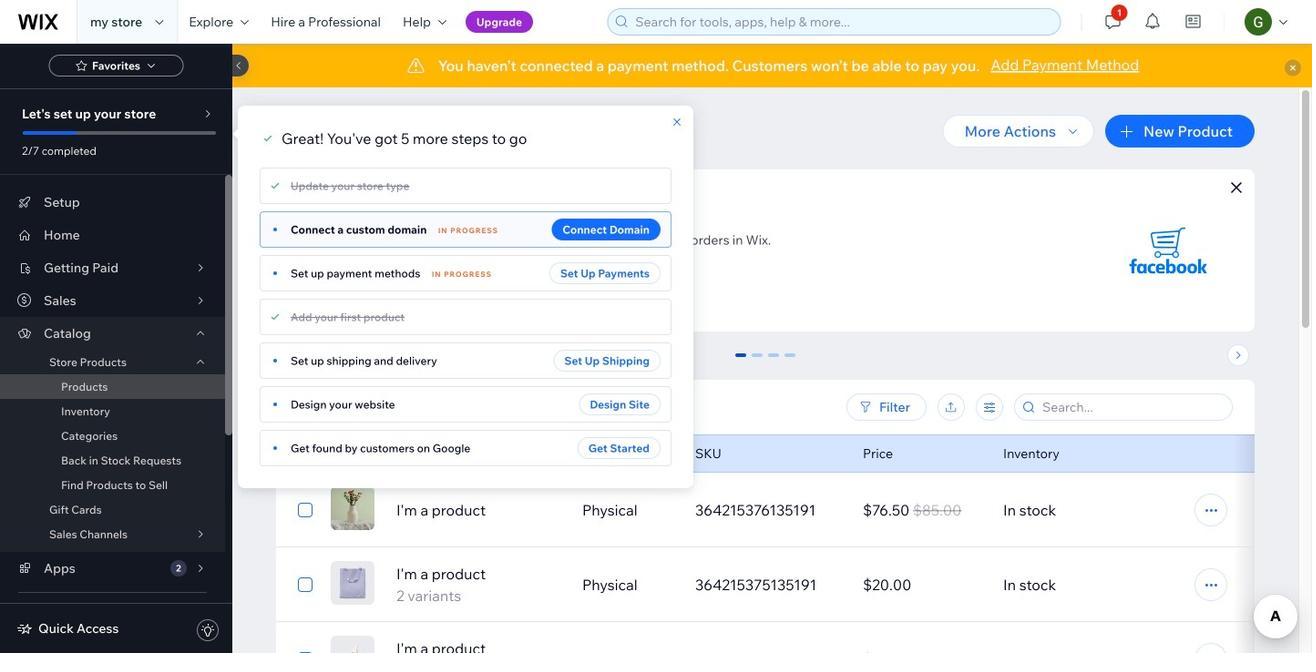 Task type: describe. For each thing, give the bounding box(es) containing it.
sidebar element
[[0, 44, 249, 653]]

Search for tools, apps, help & more... field
[[630, 9, 1054, 35]]

reach new customers on facebook shops image
[[1109, 191, 1227, 310]]

Search... field
[[1037, 395, 1226, 420]]



Task type: locate. For each thing, give the bounding box(es) containing it.
None checkbox
[[298, 574, 313, 596], [298, 649, 313, 653], [298, 574, 313, 596], [298, 649, 313, 653]]

Unsaved view field
[[304, 395, 424, 420]]

None checkbox
[[298, 443, 313, 465], [298, 499, 313, 521], [298, 443, 313, 465], [298, 499, 313, 521]]

alert
[[232, 44, 1312, 87]]



Task type: vqa. For each thing, say whether or not it's contained in the screenshot.
Shipping on the bottom of page
no



